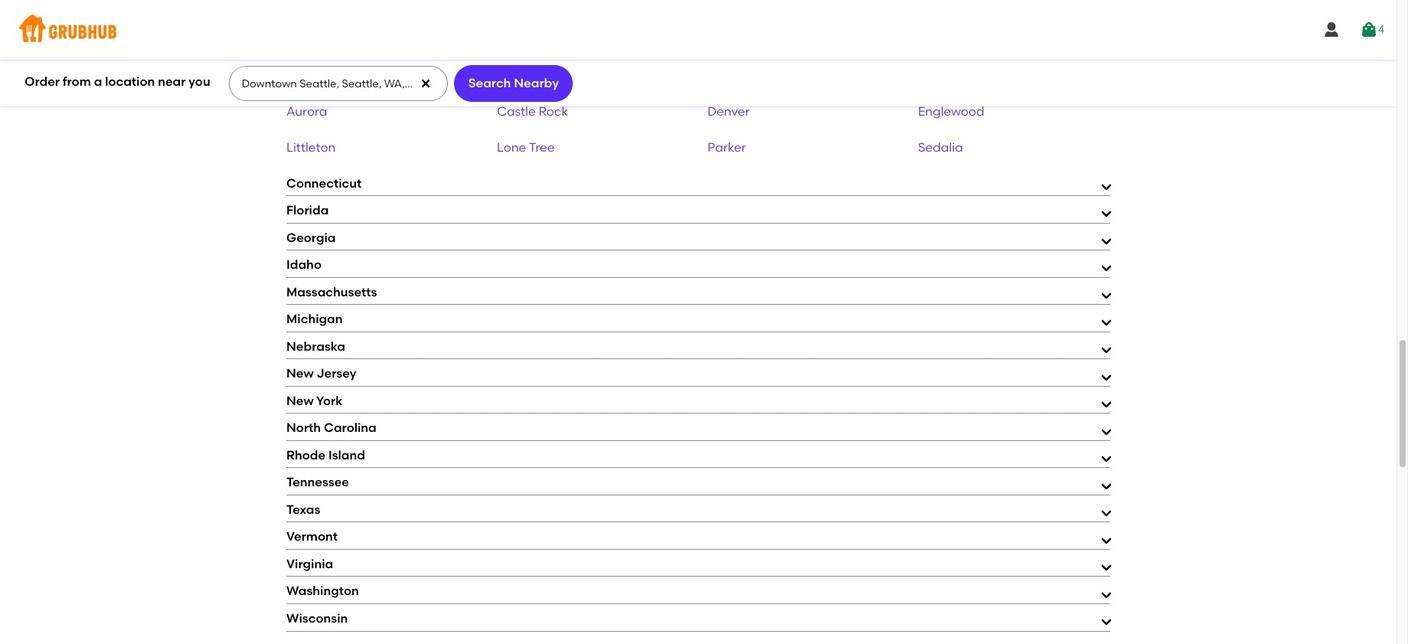 Task type: vqa. For each thing, say whether or not it's contained in the screenshot.
CASTLE ROCK link
yes



Task type: locate. For each thing, give the bounding box(es) containing it.
carolina
[[324, 421, 377, 435]]

new jersey
[[286, 366, 357, 381]]

lone tree link
[[497, 140, 555, 155]]

you
[[189, 74, 210, 89]]

new
[[286, 366, 314, 381], [286, 394, 314, 408]]

trabuco canyon
[[286, 42, 386, 56]]

rock
[[539, 105, 568, 119]]

parker
[[708, 140, 746, 155]]

michigan
[[286, 312, 343, 326]]

search nearby button
[[454, 65, 573, 102]]

main navigation navigation
[[0, 0, 1397, 60]]

new york
[[286, 394, 343, 408]]

1 horizontal spatial svg image
[[1323, 21, 1341, 39]]

castle rock link
[[497, 105, 568, 119]]

texas
[[286, 502, 320, 517]]

tustin
[[497, 42, 532, 56]]

aurora link
[[286, 105, 327, 119]]

0 vertical spatial new
[[286, 366, 314, 381]]

york
[[316, 394, 343, 408]]

washington
[[286, 584, 359, 599]]

near
[[158, 74, 186, 89]]

svg image inside 4 "button"
[[1360, 21, 1379, 39]]

new up north
[[286, 394, 314, 408]]

search
[[469, 76, 511, 90]]

svg image
[[1323, 21, 1341, 39], [1360, 21, 1379, 39], [420, 77, 432, 90]]

new up new york
[[286, 366, 314, 381]]

nearby
[[514, 76, 559, 90]]

order
[[25, 74, 60, 89]]

4
[[1379, 23, 1385, 36]]

lone
[[497, 140, 526, 155]]

littleton link
[[286, 140, 336, 155]]

1 new from the top
[[286, 366, 314, 381]]

parker link
[[708, 140, 746, 155]]

tree
[[529, 140, 555, 155]]

rhode island
[[286, 448, 365, 463]]

massachusetts
[[286, 285, 377, 299]]

wisconsin
[[286, 611, 348, 626]]

1 vertical spatial new
[[286, 394, 314, 408]]

location
[[105, 74, 155, 89]]

denver link
[[708, 105, 750, 119]]

2 horizontal spatial svg image
[[1360, 21, 1379, 39]]

2 new from the top
[[286, 394, 314, 408]]

trabuco
[[286, 42, 336, 56]]

englewood
[[918, 105, 985, 119]]

castle
[[497, 105, 536, 119]]

jersey
[[317, 366, 357, 381]]



Task type: describe. For each thing, give the bounding box(es) containing it.
virginia
[[286, 557, 333, 571]]

englewood link
[[918, 105, 985, 119]]

georgia
[[286, 230, 336, 245]]

castle rock
[[497, 105, 568, 119]]

nebraska
[[286, 339, 345, 354]]

trabuco canyon link
[[286, 42, 386, 56]]

Search Address search field
[[229, 67, 447, 100]]

0 horizontal spatial svg image
[[420, 77, 432, 90]]

aurora
[[286, 105, 327, 119]]

tustin link
[[497, 42, 532, 56]]

search nearby
[[469, 76, 559, 90]]

new for new jersey
[[286, 366, 314, 381]]

north carolina
[[286, 421, 377, 435]]

4 button
[[1360, 16, 1385, 44]]

littleton
[[286, 140, 336, 155]]

tennessee
[[286, 475, 349, 490]]

north
[[286, 421, 321, 435]]

vermont
[[286, 530, 338, 544]]

lone tree
[[497, 140, 555, 155]]

idaho
[[286, 257, 322, 272]]

florida
[[286, 203, 329, 218]]

new for new york
[[286, 394, 314, 408]]

sedalia
[[918, 140, 963, 155]]

from
[[63, 74, 91, 89]]

canyon
[[339, 42, 386, 56]]

colorado
[[286, 77, 344, 92]]

rhode
[[286, 448, 326, 463]]

island
[[329, 448, 365, 463]]

denver
[[708, 105, 750, 119]]

connecticut
[[286, 176, 362, 190]]

order from a location near you
[[25, 74, 210, 89]]

a
[[94, 74, 102, 89]]

sedalia link
[[918, 140, 963, 155]]



